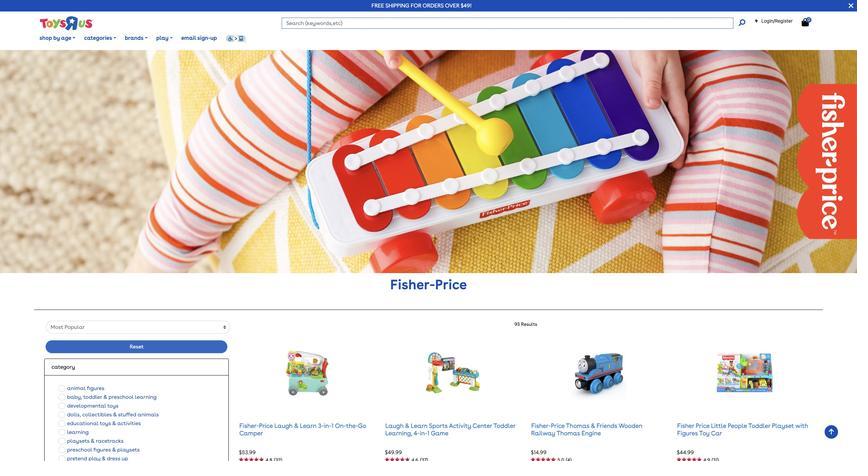 Task type: vqa. For each thing, say whether or not it's contained in the screenshot.
piece
no



Task type: describe. For each thing, give the bounding box(es) containing it.
1 inside fisher-price laugh & learn 3-in-1 on-the-go camper
[[332, 422, 334, 430]]

3-
[[318, 422, 324, 430]]

fisher price little people toddler playset with figures toy car
[[678, 422, 809, 437]]

sign-
[[197, 35, 211, 41]]

educational
[[67, 420, 99, 427]]

93 results
[[515, 321, 538, 327]]

fisher-price laugh & learn 3-in-1 on-the-go camper link
[[240, 422, 367, 437]]

stuffed
[[118, 411, 136, 418]]

with
[[796, 422, 809, 430]]

0
[[808, 17, 811, 22]]

learning inside button
[[135, 394, 157, 400]]

for
[[411, 2, 422, 9]]

game
[[431, 430, 449, 437]]

fisher price little people toddler playset with figures toy car image
[[718, 339, 773, 407]]

play
[[156, 35, 169, 41]]

wooden
[[619, 422, 643, 430]]

fisher- for fisher-price laugh & learn 3-in-1 on-the-go camper
[[240, 422, 259, 430]]

laugh inside laugh & learn sports activity center toddler learning, 4-in-1 game
[[386, 422, 404, 430]]

fisher- for fisher-price thomas & friends wooden railway thomas engine
[[532, 422, 551, 430]]

shop by age button
[[35, 30, 80, 47]]

fisher price little people toddler playset with figures toy car link
[[678, 422, 809, 437]]

center
[[473, 422, 493, 430]]

figures for animal
[[87, 385, 104, 391]]

preschool figures & playsets button
[[57, 446, 142, 454]]

in- inside laugh & learn sports activity center toddler learning, 4-in-1 game
[[420, 430, 428, 437]]

go
[[359, 422, 367, 430]]

fisher-price laugh & learn 3-in-1 on-the-go camper image
[[279, 339, 335, 407]]

fisher-price laugh & learn 3-in-1 on-the-go camper
[[240, 422, 367, 437]]

age
[[61, 35, 71, 41]]

toddler inside fisher price little people toddler playset with figures toy car
[[749, 422, 771, 430]]

shop
[[40, 35, 52, 41]]

fisher-price thomas & friends wooden railway thomas engine
[[532, 422, 643, 437]]

email
[[181, 35, 196, 41]]

& inside laugh & learn sports activity center toddler learning, 4-in-1 game
[[405, 422, 410, 430]]

price for fisher-price thomas & friends wooden railway thomas engine
[[551, 422, 565, 430]]

reset button
[[46, 340, 228, 353]]

learning inside 'button'
[[67, 429, 89, 435]]

shipping
[[386, 2, 410, 9]]

playsets & racetracks
[[67, 438, 124, 444]]

camper
[[240, 430, 263, 437]]

& up preschool figures & playsets button
[[91, 438, 95, 444]]

fisher
[[678, 422, 695, 430]]

& inside fisher-price laugh & learn 3-in-1 on-the-go camper
[[294, 422, 299, 430]]

dolls, collectibles & stuffed animals button
[[57, 410, 161, 419]]

1 horizontal spatial preschool
[[109, 394, 134, 400]]

developmental toys
[[67, 403, 119, 409]]

activities
[[117, 420, 141, 427]]

product-tab tab panel
[[39, 321, 820, 461]]

$49.99
[[385, 449, 402, 456]]

animal figures button
[[57, 384, 107, 393]]

toddler inside laugh & learn sports activity center toddler learning, 4-in-1 game
[[494, 422, 516, 430]]

reset
[[130, 343, 144, 350]]

category
[[52, 364, 75, 370]]

railway
[[532, 430, 556, 437]]

login/register
[[762, 18, 794, 24]]

laugh inside fisher-price laugh & learn 3-in-1 on-the-go camper
[[275, 422, 293, 430]]

over
[[445, 2, 460, 9]]

thomas left engine
[[557, 430, 581, 437]]

menu bar containing shop by age
[[35, 26, 858, 50]]

results
[[522, 321, 538, 327]]

learning,
[[386, 430, 413, 437]]

developmental
[[67, 403, 106, 409]]

close button image
[[850, 2, 854, 9]]

free shipping for orders over $49!
[[372, 2, 472, 9]]

0 horizontal spatial playsets
[[67, 438, 90, 444]]

toy
[[700, 430, 710, 437]]

dolls,
[[67, 411, 81, 418]]

& down racetracks
[[112, 447, 116, 453]]

toddler
[[83, 394, 102, 400]]

baby,
[[67, 394, 82, 400]]

activity
[[449, 422, 472, 430]]

toys for developmental
[[107, 403, 119, 409]]

figures for preschool
[[93, 447, 111, 453]]

& left stuffed
[[113, 411, 117, 418]]

free
[[372, 2, 385, 9]]

categories
[[84, 35, 112, 41]]

category element
[[52, 363, 222, 371]]

email sign-up
[[181, 35, 217, 41]]

little
[[712, 422, 727, 430]]



Task type: locate. For each thing, give the bounding box(es) containing it.
price inside fisher price little people toddler playset with figures toy car
[[696, 422, 710, 430]]

2 laugh from the left
[[386, 422, 404, 430]]

learn left the 3-
[[300, 422, 317, 430]]

93
[[515, 321, 520, 327]]

preschool down 'playsets & racetracks' button in the bottom of the page
[[67, 447, 92, 453]]

play button
[[152, 30, 177, 47]]

fisher- inside fisher-price laugh & learn 3-in-1 on-the-go camper
[[240, 422, 259, 430]]

1 vertical spatial learning
[[67, 429, 89, 435]]

figures up toddler at bottom left
[[87, 385, 104, 391]]

car
[[712, 430, 723, 437]]

preschool figures & playsets
[[67, 447, 140, 453]]

1 horizontal spatial playsets
[[117, 447, 140, 453]]

educational toys & activities
[[67, 420, 141, 427]]

playsets down racetracks
[[117, 447, 140, 453]]

& right toddler at bottom left
[[103, 394, 107, 400]]

email sign-up link
[[177, 30, 222, 47]]

laugh & learn sports activity center toddler learning, 4-in-1 game
[[386, 422, 516, 437]]

1 laugh from the left
[[275, 422, 293, 430]]

1 inside laugh & learn sports activity center toddler learning, 4-in-1 game
[[428, 430, 430, 437]]

friends
[[597, 422, 618, 430]]

animal figures
[[67, 385, 104, 391]]

& inside fisher-price thomas & friends wooden railway thomas engine
[[591, 422, 596, 430]]

learn inside fisher-price laugh & learn 3-in-1 on-the-go camper
[[300, 422, 317, 430]]

0 horizontal spatial preschool
[[67, 447, 92, 453]]

educational toys & activities button
[[57, 419, 143, 428]]

0 horizontal spatial fisher-
[[240, 422, 259, 430]]

learning up animals
[[135, 394, 157, 400]]

figures inside the "animal figures" button
[[87, 385, 104, 391]]

baby, toddler & preschool learning
[[67, 394, 157, 400]]

toys up dolls, collectibles & stuffed animals at the bottom left
[[107, 403, 119, 409]]

up
[[211, 35, 217, 41]]

the-
[[346, 422, 359, 430]]

thomas
[[567, 422, 590, 430], [557, 430, 581, 437]]

price for fisher price little people toddler playset with figures toy car
[[696, 422, 710, 430]]

fisher- for fisher-price
[[391, 277, 436, 293]]

price inside fisher-price laugh & learn 3-in-1 on-the-go camper
[[259, 422, 273, 430]]

1 horizontal spatial in-
[[420, 430, 428, 437]]

preschool
[[109, 394, 134, 400], [67, 447, 92, 453]]

free shipping for orders over $49! link
[[372, 2, 472, 9]]

2 learn from the left
[[411, 422, 428, 430]]

0 horizontal spatial toddler
[[494, 422, 516, 430]]

dolls, collectibles & stuffed animals
[[67, 411, 159, 418]]

shop by age
[[40, 35, 71, 41]]

$49!
[[461, 2, 472, 9]]

people
[[729, 422, 748, 430]]

playsets down learning 'button'
[[67, 438, 90, 444]]

1 left on-
[[332, 422, 334, 430]]

figures
[[678, 430, 699, 437]]

developmental toys button
[[57, 402, 121, 410]]

brands
[[125, 35, 144, 41]]

0 horizontal spatial in-
[[324, 422, 332, 430]]

0 vertical spatial toys
[[107, 403, 119, 409]]

Enter Keyword or Item No. search field
[[282, 18, 734, 29]]

playsets
[[67, 438, 90, 444], [117, 447, 140, 453]]

price
[[436, 277, 467, 293], [259, 422, 273, 430], [551, 422, 565, 430], [696, 422, 710, 430]]

figures inside preschool figures & playsets button
[[93, 447, 111, 453]]

learning down educational
[[67, 429, 89, 435]]

learn up 4-
[[411, 422, 428, 430]]

animal
[[67, 385, 86, 391]]

animals
[[138, 411, 159, 418]]

sports
[[429, 422, 448, 430]]

fisher-price
[[391, 277, 467, 293]]

1 left game
[[428, 430, 430, 437]]

1 vertical spatial preschool
[[67, 447, 92, 453]]

0 vertical spatial learning
[[135, 394, 157, 400]]

price for fisher-price laugh & learn 3-in-1 on-the-go camper
[[259, 422, 273, 430]]

engine
[[582, 430, 602, 437]]

$53.99
[[239, 449, 256, 456]]

fisher-
[[391, 277, 436, 293], [240, 422, 259, 430], [532, 422, 551, 430]]

fisher-price thomas & friends wooden railway thomas engine link
[[532, 422, 643, 437]]

& down dolls, collectibles & stuffed animals at the bottom left
[[112, 420, 116, 427]]

0 horizontal spatial 1
[[332, 422, 334, 430]]

fisher- inside fisher-price thomas & friends wooden railway thomas engine
[[532, 422, 551, 430]]

2 toddler from the left
[[749, 422, 771, 430]]

2 horizontal spatial fisher-
[[532, 422, 551, 430]]

brands button
[[121, 30, 152, 47]]

laugh & learn sports activity center toddler learning, 4-in-1 game image
[[426, 339, 481, 407]]

toddler
[[494, 422, 516, 430], [749, 422, 771, 430]]

0 vertical spatial figures
[[87, 385, 104, 391]]

4-
[[414, 430, 420, 437]]

toys for educational
[[100, 420, 111, 427]]

toddler right people
[[749, 422, 771, 430]]

laugh & learn sports activity center toddler learning, 4-in-1 game link
[[386, 422, 516, 437]]

1 vertical spatial playsets
[[117, 447, 140, 453]]

on-
[[335, 422, 346, 430]]

playsets & racetracks button
[[57, 437, 126, 446]]

categories button
[[80, 30, 121, 47]]

preschool up stuffed
[[109, 394, 134, 400]]

1
[[332, 422, 334, 430], [428, 430, 430, 437]]

& up learning,
[[405, 422, 410, 430]]

& left the 3-
[[294, 422, 299, 430]]

1 horizontal spatial learn
[[411, 422, 428, 430]]

0 vertical spatial preschool
[[109, 394, 134, 400]]

shopping bag image
[[803, 18, 810, 26]]

0 vertical spatial playsets
[[67, 438, 90, 444]]

collectibles
[[82, 411, 112, 418]]

figures
[[87, 385, 104, 391], [93, 447, 111, 453]]

in- left game
[[420, 430, 428, 437]]

login/register button
[[755, 18, 794, 24]]

$44.99
[[678, 449, 695, 456]]

0 link
[[803, 17, 817, 27]]

1 horizontal spatial 1
[[428, 430, 430, 437]]

price for fisher-price
[[436, 277, 467, 293]]

1 learn from the left
[[300, 422, 317, 430]]

0 horizontal spatial learning
[[67, 429, 89, 435]]

learn inside laugh & learn sports activity center toddler learning, 4-in-1 game
[[411, 422, 428, 430]]

0 horizontal spatial learn
[[300, 422, 317, 430]]

laugh
[[275, 422, 293, 430], [386, 422, 404, 430]]

1 toddler from the left
[[494, 422, 516, 430]]

learning button
[[57, 428, 91, 437]]

playset
[[773, 422, 795, 430]]

this icon serves as a link to download the essential accessibility assistive technology app for individuals with physical disabilities. it is featured as part of our commitment to diversity and inclusion. image
[[226, 35, 246, 42]]

price inside fisher-price thomas & friends wooden railway thomas engine
[[551, 422, 565, 430]]

& up engine
[[591, 422, 596, 430]]

1 horizontal spatial toddler
[[749, 422, 771, 430]]

baby, toddler & preschool learning button
[[57, 393, 159, 402]]

toddler right center
[[494, 422, 516, 430]]

toys
[[107, 403, 119, 409], [100, 420, 111, 427]]

&
[[103, 394, 107, 400], [113, 411, 117, 418], [112, 420, 116, 427], [294, 422, 299, 430], [405, 422, 410, 430], [591, 422, 596, 430], [91, 438, 95, 444], [112, 447, 116, 453]]

fisher-price main content
[[0, 50, 858, 461]]

in- inside fisher-price laugh & learn 3-in-1 on-the-go camper
[[324, 422, 332, 430]]

$14.99
[[531, 449, 547, 456]]

figures down playsets & racetracks in the bottom left of the page
[[93, 447, 111, 453]]

learning
[[135, 394, 157, 400], [67, 429, 89, 435]]

toys down dolls, collectibles & stuffed animals button
[[100, 420, 111, 427]]

by
[[53, 35, 60, 41]]

None search field
[[282, 18, 746, 29]]

fisher-price thomas & friends wooden railway thomas engine image
[[572, 339, 627, 407]]

1 horizontal spatial learning
[[135, 394, 157, 400]]

1 horizontal spatial fisher-
[[391, 277, 436, 293]]

0 horizontal spatial laugh
[[275, 422, 293, 430]]

1 vertical spatial toys
[[100, 420, 111, 427]]

1 horizontal spatial laugh
[[386, 422, 404, 430]]

menu bar
[[35, 26, 858, 50]]

toys r us image
[[39, 16, 94, 31]]

in- left on-
[[324, 422, 332, 430]]

1 vertical spatial figures
[[93, 447, 111, 453]]

thomas up engine
[[567, 422, 590, 430]]

orders
[[423, 2, 444, 9]]

racetracks
[[96, 438, 124, 444]]



